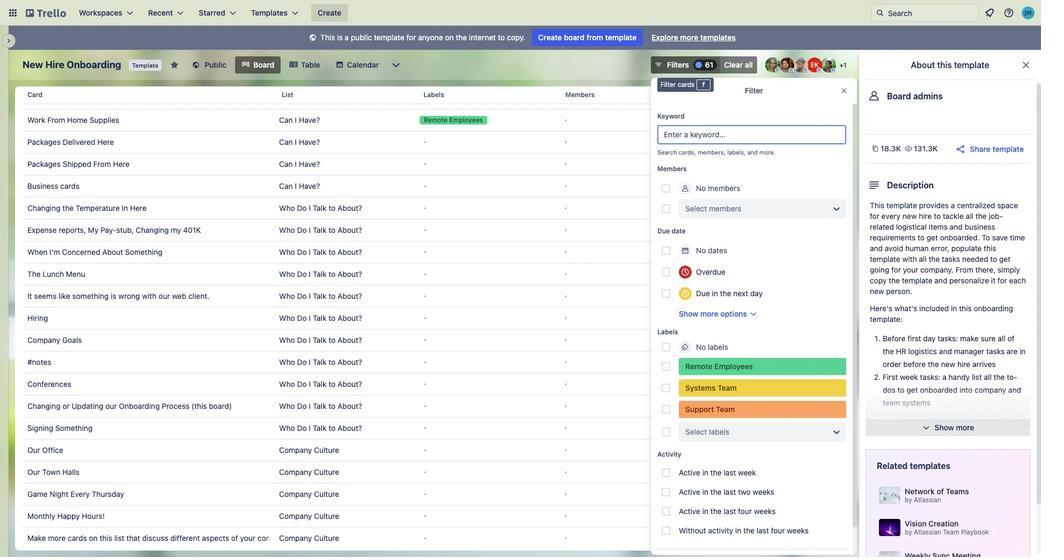 Task type: describe. For each thing, give the bounding box(es) containing it.
systems team
[[686, 383, 737, 393]]

board for board
[[253, 60, 275, 69]]

do for changing or updating our onboarding process (this board)
[[297, 402, 307, 411]]

this member is an admin of this workspace. image for ellie kulick (elliekulick2) image
[[817, 68, 822, 72]]

company.
[[921, 265, 954, 274]]

make
[[961, 334, 979, 343]]

can i have? for home
[[279, 115, 320, 125]]

show for show more options
[[679, 309, 699, 318]]

related
[[877, 461, 908, 471]]

and down 'tackle'
[[950, 222, 963, 231]]

company culture for monthly happy hours!
[[279, 512, 339, 521]]

in up show more options
[[712, 289, 719, 298]]

this member is an admin of this workspace. image for amy freiderson (amyfreiderson) icon
[[775, 68, 780, 72]]

and down company.
[[935, 276, 948, 285]]

anyone
[[418, 33, 443, 42]]

due in the next day
[[696, 289, 763, 298]]

culture for monthly happy hours!
[[314, 512, 339, 521]]

company culture for game night every thursday
[[279, 490, 339, 499]]

activity
[[709, 526, 734, 535]]

do for changing the temperature in here
[[297, 204, 307, 213]]

changing for temperature
[[27, 204, 60, 213]]

goals
[[62, 336, 82, 345]]

row containing our town halls
[[23, 461, 837, 484]]

1 horizontal spatial color: green, title: "remote employees" element
[[679, 358, 847, 375]]

of inside before first day tasks: make sure all of the hr logistics and manager tasks are in order before the new hire arrives first week tasks: a handy list all the to- dos to get onboarded into company and team systems who's who list: help the newbie orient themselves and learn all about the key people they'll encounter at work
[[1008, 334, 1015, 343]]

discuss
[[142, 534, 168, 543]]

who do i talk to about? for #notes
[[279, 358, 362, 367]]

company's
[[258, 534, 295, 543]]

about? for company goals
[[338, 336, 362, 345]]

here's what's included in this onboarding template:
[[870, 304, 1014, 324]]

template:
[[870, 315, 903, 324]]

game night every thursday link
[[27, 484, 271, 505]]

have? inside "row"
[[299, 93, 320, 103]]

the up show more
[[956, 411, 967, 420]]

culture for our office
[[314, 446, 339, 455]]

a inside before first day tasks: make sure all of the hr logistics and manager tasks are in order before the new hire arrives first week tasks: a handy list all the to- dos to get onboarded into company and team systems who's who list: help the newbie orient themselves and learn all about the key people they'll encounter at work
[[943, 373, 947, 382]]

who for conferences
[[279, 380, 295, 389]]

last for two
[[724, 488, 737, 497]]

all down centralized
[[966, 212, 974, 221]]

about? for it seems like something is wrong with our web client.
[[338, 292, 362, 301]]

board
[[564, 33, 585, 42]]

0 vertical spatial about
[[912, 60, 936, 70]]

from
[[587, 33, 604, 42]]

template
[[132, 62, 159, 69]]

members inside button
[[566, 91, 595, 99]]

for right it
[[998, 276, 1008, 285]]

human
[[906, 244, 929, 253]]

0 vertical spatial tasks:
[[938, 334, 959, 343]]

our for our town halls
[[27, 468, 40, 477]]

the left to-
[[994, 373, 1006, 382]]

the lunch menu
[[27, 270, 85, 279]]

1 horizontal spatial four
[[772, 526, 785, 535]]

vision
[[905, 519, 927, 528]]

hire
[[45, 59, 65, 70]]

from inside the this template provides a centralized space for every new hire to tackle all the job- related logistical items and business requirements to get onboarded. to save time and avoid human error, populate this template with all the tasks needed to get going for your company. from there, simply copy the template and personalize it for each new person.
[[956, 265, 974, 274]]

who do i talk to about? for signing something
[[279, 424, 362, 433]]

packages shipped from here
[[27, 159, 130, 169]]

day inside before first day tasks: make sure all of the hr logistics and manager tasks are in order before the new hire arrives first week tasks: a handy list all the to- dos to get onboarded into company and team systems who's who list: help the newbie orient themselves and learn all about the key people they'll encounter at work
[[924, 334, 936, 343]]

business cards
[[27, 182, 80, 191]]

more for show more
[[957, 423, 975, 432]]

1 vertical spatial members
[[658, 165, 687, 173]]

do for it seems like something is wrong with our web client.
[[297, 292, 307, 301]]

all down human at the top of the page
[[920, 255, 927, 264]]

game night every thursday
[[27, 490, 124, 499]]

supplies
[[90, 115, 119, 125]]

about? for #notes
[[338, 358, 362, 367]]

do for when i'm concerned about something
[[297, 248, 307, 257]]

labels for no labels
[[708, 343, 729, 352]]

date inside button
[[722, 91, 736, 99]]

client.
[[188, 292, 210, 301]]

changing or updating our onboarding process (this board) link
[[27, 396, 271, 417]]

do for #notes
[[297, 358, 307, 367]]

board)
[[209, 402, 232, 411]]

company
[[975, 386, 1007, 395]]

can for from
[[279, 159, 293, 169]]

monthly happy hours! link
[[27, 506, 271, 527]]

in down "active in the last week"
[[703, 488, 709, 497]]

something inside when i'm concerned about something link
[[125, 248, 163, 257]]

2 vertical spatial due
[[696, 289, 710, 298]]

have? for home
[[299, 115, 320, 125]]

company culture for our town halls
[[279, 468, 339, 477]]

can i have? inside "row"
[[279, 93, 320, 103]]

the left internet
[[456, 33, 467, 42]]

show for show more
[[935, 423, 955, 432]]

more.
[[760, 149, 776, 156]]

support team
[[686, 405, 736, 414]]

row containing business cards
[[23, 175, 837, 198]]

with inside the this template provides a centralized space for every new hire to tackle all the job- related logistical items and business requirements to get onboarded. to save time and avoid human error, populate this template with all the tasks needed to get going for your company. from there, simply copy the template and personalize it for each new person.
[[903, 255, 918, 264]]

monthly
[[27, 512, 55, 521]]

row containing it seems like something is wrong with our web client.
[[23, 285, 837, 308]]

all right "sure"
[[998, 334, 1006, 343]]

by inside "vision creation by atlassian team playbook"
[[905, 528, 913, 536]]

when i'm concerned about something
[[27, 248, 163, 257]]

signing
[[27, 424, 53, 433]]

1 vertical spatial is
[[111, 292, 116, 301]]

options
[[721, 309, 748, 318]]

the down "active in the last week"
[[711, 488, 722, 497]]

Board name text field
[[17, 56, 127, 74]]

row containing work from home supplies
[[23, 109, 837, 132]]

1 vertical spatial templates
[[910, 461, 951, 471]]

cards for business cards
[[60, 182, 80, 191]]

in up the without
[[703, 507, 709, 516]]

have? for here
[[299, 137, 320, 147]]

a inside the this template provides a centralized space for every new hire to tackle all the job- related logistical items and business requirements to get onboarded. to save time and avoid human error, populate this template with all the tasks needed to get going for your company. from there, simply copy the template and personalize it for each new person.
[[951, 201, 956, 210]]

about? for signing something
[[338, 424, 362, 433]]

list:
[[925, 411, 937, 420]]

1 vertical spatial new
[[870, 287, 885, 296]]

row containing monthly happy hours!
[[23, 505, 837, 528]]

overdue
[[696, 267, 726, 277]]

hire inside before first day tasks: make sure all of the hr logistics and manager tasks are in order before the new hire arrives first week tasks: a handy list all the to- dos to get onboarded into company and team systems who's who list: help the newbie orient themselves and learn all about the key people they'll encounter at work
[[958, 360, 971, 369]]

process
[[162, 402, 190, 411]]

more for show more options
[[701, 309, 719, 318]]

onboarding inside board name text box
[[67, 59, 121, 70]]

for left anyone
[[407, 33, 416, 42]]

0 vertical spatial on
[[445, 33, 454, 42]]

going
[[870, 265, 890, 274]]

row containing company goals
[[23, 329, 837, 352]]

row containing changing the temperature in here
[[23, 197, 837, 220]]

work
[[978, 437, 995, 446]]

0 vertical spatial here
[[97, 137, 114, 147]]

recent
[[148, 8, 173, 17]]

board admins
[[888, 91, 943, 101]]

logistical
[[897, 222, 927, 231]]

the up business
[[976, 212, 987, 221]]

company culture for our office
[[279, 446, 339, 455]]

our inside the changing or updating our onboarding process (this board) link
[[106, 402, 117, 411]]

cards,
[[679, 149, 696, 156]]

table link
[[283, 56, 327, 74]]

items
[[929, 222, 948, 231]]

our town halls link
[[27, 462, 271, 483]]

active for active in the last two weeks
[[679, 488, 701, 497]]

who do i talk to about? for hiring
[[279, 314, 362, 323]]

remote employees inside button
[[424, 116, 483, 124]]

to-
[[1008, 373, 1018, 382]]

can i have? row
[[23, 87, 837, 110]]

week inside before first day tasks: make sure all of the hr logistics and manager tasks are in order before the new hire arrives first week tasks: a handy list all the to- dos to get onboarded into company and team systems who's who list: help the newbie orient themselves and learn all about the key people they'll encounter at work
[[901, 373, 919, 382]]

do for signing something
[[297, 424, 307, 433]]

about? for expense reports, my pay-stub, changing my 401k
[[338, 226, 362, 235]]

row containing game night every thursday
[[23, 483, 837, 506]]

themselves
[[883, 424, 923, 433]]

color: green, title: "remote employees" element inside remote employees button
[[420, 116, 488, 125]]

all up "company"
[[985, 373, 992, 382]]

the left "hr"
[[883, 347, 895, 356]]

manager
[[955, 347, 985, 356]]

primary element
[[0, 0, 1042, 26]]

the left next
[[721, 289, 732, 298]]

active for active in the last week
[[679, 468, 701, 477]]

active in the last two weeks
[[679, 488, 775, 497]]

who for hiring
[[279, 314, 295, 323]]

of inside row
[[231, 534, 238, 543]]

the up company.
[[929, 255, 940, 264]]

share
[[971, 144, 991, 153]]

make
[[27, 534, 46, 543]]

something inside signing something link
[[55, 424, 93, 433]]

do for company goals
[[297, 336, 307, 345]]

filter for filter cards
[[661, 81, 676, 89]]

expense
[[27, 226, 57, 235]]

tasks inside the this template provides a centralized space for every new hire to tackle all the job- related logistical items and business requirements to get onboarded. to save time and avoid human error, populate this template with all the tasks needed to get going for your company. from there, simply copy the template and personalize it for each new person.
[[943, 255, 961, 264]]

0 horizontal spatial four
[[739, 507, 752, 516]]

explore more templates link
[[646, 29, 743, 46]]

0 vertical spatial new
[[903, 212, 917, 221]]

clear
[[725, 60, 743, 69]]

into
[[960, 386, 973, 395]]

row containing packages shipped from here
[[23, 153, 837, 176]]

night
[[50, 490, 68, 499]]

thursday
[[92, 490, 124, 499]]

are
[[1007, 347, 1018, 356]]

1 horizontal spatial employees
[[715, 362, 753, 371]]

about this template
[[912, 60, 990, 70]]

0 vertical spatial a
[[345, 33, 349, 42]]

the inside changing the temperature in here link
[[63, 204, 74, 213]]

calendar
[[347, 60, 379, 69]]

company culture for make more cards on this list that discuss different aspects of your company's culture!
[[279, 534, 339, 543]]

our for our office
[[27, 446, 40, 455]]

last for week
[[724, 468, 737, 477]]

talk for expense reports, my pay-stub, changing my 401k
[[313, 226, 327, 235]]

who for #notes
[[279, 358, 295, 367]]

before
[[904, 360, 926, 369]]

talk for changing or updating our onboarding process (this board)
[[313, 402, 327, 411]]

the up active in the last two weeks
[[711, 468, 722, 477]]

and left the more.
[[748, 149, 758, 156]]

row containing signing something
[[23, 417, 837, 440]]

tasks inside before first day tasks: make sure all of the hr logistics and manager tasks are in order before the new hire arrives first week tasks: a handy list all the to- dos to get onboarded into company and team systems who's who list: help the newbie orient themselves and learn all about the key people they'll encounter at work
[[987, 347, 1005, 356]]

make more cards on this list that discuss different aspects of your company's culture! link
[[27, 528, 324, 549]]

can for home
[[279, 115, 293, 125]]

card button
[[23, 82, 278, 108]]

no for no members
[[696, 184, 706, 193]]

wrong
[[118, 292, 140, 301]]

amy freiderson (amyfreiderson) image
[[766, 57, 781, 72]]

who inside before first day tasks: make sure all of the hr logistics and manager tasks are in order before the new hire arrives first week tasks: a handy list all the to- dos to get onboarded into company and team systems who's who list: help the newbie orient themselves and learn all about the key people they'll encounter at work
[[907, 411, 923, 420]]

templates
[[251, 8, 288, 17]]

it seems like something is wrong with our web client. link
[[27, 286, 271, 307]]

about? for when i'm concerned about something
[[338, 248, 362, 257]]

for up related
[[870, 212, 880, 221]]

and down list:
[[925, 424, 938, 433]]

our office
[[27, 446, 63, 455]]

order
[[883, 360, 902, 369]]

talk for #notes
[[313, 358, 327, 367]]

talk for changing the temperature in here
[[313, 204, 327, 213]]

delivered
[[63, 137, 95, 147]]

row containing make more cards on this list that discuss different aspects of your company's culture!
[[23, 527, 837, 550]]

company for monthly happy hours!
[[279, 512, 312, 521]]

and left avoid
[[870, 244, 883, 253]]

select members
[[686, 204, 742, 213]]

more for make more cards on this list that discuss different aspects of your company's culture!
[[48, 534, 66, 543]]

all right learn
[[959, 424, 967, 433]]

they'll
[[909, 437, 930, 446]]

search image
[[876, 9, 885, 17]]

who for signing something
[[279, 424, 295, 433]]

company goals link
[[27, 330, 271, 351]]

who do i talk to about? for conferences
[[279, 380, 362, 389]]

sure
[[981, 334, 996, 343]]

our inside it seems like something is wrong with our web client. link
[[159, 292, 170, 301]]

do for expense reports, my pay-stub, changing my 401k
[[297, 226, 307, 235]]

the
[[27, 270, 41, 279]]

packages delivered here
[[27, 137, 114, 147]]

reports,
[[59, 226, 86, 235]]

all inside clear all button
[[745, 60, 753, 69]]

1 vertical spatial labels
[[658, 328, 679, 336]]

orient
[[996, 411, 1016, 420]]

in up active in the last two weeks
[[703, 468, 709, 477]]

culture for make more cards on this list that discuss different aspects of your company's culture!
[[314, 534, 339, 543]]

5 have? from the top
[[299, 182, 320, 191]]

related
[[870, 222, 895, 231]]

Search field
[[885, 5, 979, 21]]

for right going
[[892, 265, 902, 274]]

1 vertical spatial here
[[113, 159, 130, 169]]

customize views image
[[391, 60, 402, 70]]

recent button
[[142, 4, 190, 21]]

two
[[739, 488, 751, 497]]

no for no labels
[[696, 343, 706, 352]]

simply
[[998, 265, 1021, 274]]

talk for it seems like something is wrong with our web client.
[[313, 292, 327, 301]]

board for board admins
[[888, 91, 912, 101]]

active in the last week
[[679, 468, 757, 477]]

can i have? for from
[[279, 159, 320, 169]]

to inside before first day tasks: make sure all of the hr logistics and manager tasks are in order before the new hire arrives first week tasks: a handy list all the to- dos to get onboarded into company and team systems who's who list: help the newbie orient themselves and learn all about the key people they'll encounter at work
[[898, 386, 905, 395]]

packages shipped from here link
[[27, 154, 271, 175]]

talk for the lunch menu
[[313, 270, 327, 279]]

members for select members
[[710, 204, 742, 213]]

0 vertical spatial get
[[927, 233, 939, 242]]

jeremy miller (jeremymiller198) image
[[1022, 6, 1035, 19]]

no for no dates
[[696, 246, 706, 255]]

who's
[[883, 411, 905, 420]]

row containing #notes
[[23, 351, 837, 374]]

0 vertical spatial day
[[751, 289, 763, 298]]

do for hiring
[[297, 314, 307, 323]]

team for systems team
[[718, 383, 737, 393]]



Task type: locate. For each thing, give the bounding box(es) containing it.
date
[[722, 91, 736, 99], [672, 227, 686, 235]]

7 about? from the top
[[338, 336, 362, 345]]

aspects
[[202, 534, 229, 543]]

this member is an admin of this workspace. image right amy freiderson (amyfreiderson) icon
[[789, 68, 794, 72]]

home
[[67, 115, 88, 125]]

1 vertical spatial employees
[[715, 362, 753, 371]]

1 horizontal spatial board
[[888, 91, 912, 101]]

0 horizontal spatial our
[[106, 402, 117, 411]]

company for make more cards on this list that discuss different aspects of your company's culture!
[[279, 534, 312, 543]]

5 row from the top
[[23, 175, 837, 198]]

0 vertical spatial of
[[1008, 334, 1015, 343]]

1 vertical spatial about
[[102, 248, 123, 257]]

and down to-
[[1009, 386, 1022, 395]]

ellie kulick (elliekulick2) image
[[808, 57, 823, 72]]

packages down work
[[27, 137, 61, 147]]

1 vertical spatial our
[[106, 402, 117, 411]]

0 vertical spatial no
[[696, 184, 706, 193]]

talk for signing something
[[313, 424, 327, 433]]

who for expense reports, my pay-stub, changing my 401k
[[279, 226, 295, 235]]

different
[[171, 534, 200, 543]]

our left office
[[27, 446, 40, 455]]

new up the handy at the right bottom of page
[[942, 360, 956, 369]]

hiring link
[[27, 308, 271, 329]]

new down the copy
[[870, 287, 885, 296]]

list button
[[278, 82, 419, 108]]

1 talk from the top
[[313, 204, 327, 213]]

9 about? from the top
[[338, 380, 362, 389]]

game
[[27, 490, 48, 499]]

0 horizontal spatial this
[[321, 33, 335, 42]]

the down logistics
[[928, 360, 940, 369]]

logistics
[[909, 347, 938, 356]]

due date inside button
[[708, 91, 736, 99]]

10 row from the top
[[23, 285, 837, 308]]

who do i talk to about? for changing or updating our onboarding process (this board)
[[279, 402, 362, 411]]

10 talk from the top
[[313, 402, 327, 411]]

your inside make more cards on this list that discuss different aspects of your company's culture! link
[[240, 534, 256, 543]]

2 this member is an admin of this workspace. image from the left
[[789, 68, 794, 72]]

do for conferences
[[297, 380, 307, 389]]

1 do from the top
[[297, 204, 307, 213]]

no members
[[696, 184, 741, 193]]

members down no members
[[710, 204, 742, 213]]

1 who do i talk to about? from the top
[[279, 204, 362, 213]]

active down "active in the last week"
[[679, 488, 701, 497]]

14 row from the top
[[23, 373, 837, 396]]

20 row from the top
[[23, 505, 837, 528]]

1 horizontal spatial filter
[[745, 86, 764, 95]]

changing left or
[[27, 402, 60, 411]]

that
[[126, 534, 140, 543]]

about down expense reports, my pay-stub, changing my 401k
[[102, 248, 123, 257]]

2 horizontal spatial this member is an admin of this workspace. image
[[831, 68, 836, 72]]

2 company culture from the top
[[279, 468, 339, 477]]

4 can i have? from the top
[[279, 159, 320, 169]]

0 horizontal spatial a
[[345, 33, 349, 42]]

2 no from the top
[[696, 246, 706, 255]]

this up every
[[870, 201, 885, 210]]

hiring
[[27, 314, 48, 323]]

more for explore more templates
[[681, 33, 699, 42]]

6 about? from the top
[[338, 314, 362, 323]]

team right support
[[716, 405, 736, 414]]

1 horizontal spatial templates
[[910, 461, 951, 471]]

who for it seems like something is wrong with our web client.
[[279, 292, 295, 301]]

0 vertical spatial is
[[337, 33, 343, 42]]

sm image
[[308, 33, 318, 43]]

5 do from the top
[[297, 292, 307, 301]]

21 row from the top
[[23, 527, 837, 550]]

4 company culture from the top
[[279, 512, 339, 521]]

1 can i have? from the top
[[279, 93, 320, 103]]

11 row from the top
[[23, 307, 837, 330]]

2 horizontal spatial a
[[951, 201, 956, 210]]

date down select members
[[672, 227, 686, 235]]

remote up systems
[[686, 362, 713, 371]]

this member is an admin of this workspace. image for chris temperson (christemperson) icon
[[803, 68, 808, 72]]

expense reports, my pay-stub, changing my 401k
[[27, 226, 201, 235]]

0 horizontal spatial remote employees
[[424, 116, 483, 124]]

0 horizontal spatial with
[[142, 292, 157, 301]]

this inside the this template provides a centralized space for every new hire to tackle all the job- related logistical items and business requirements to get onboarded. to save time and avoid human error, populate this template with all the tasks needed to get going for your company. from there, simply copy the template and personalize it for each new person.
[[870, 201, 885, 210]]

8 who do i talk to about? from the top
[[279, 358, 362, 367]]

team left playbook
[[944, 528, 960, 536]]

2 vertical spatial get
[[907, 386, 919, 395]]

#notes link
[[27, 352, 271, 373]]

the right activity at bottom
[[744, 526, 755, 535]]

2 by from the top
[[905, 528, 913, 536]]

do
[[297, 204, 307, 213], [297, 226, 307, 235], [297, 248, 307, 257], [297, 270, 307, 279], [297, 292, 307, 301], [297, 314, 307, 323], [297, 336, 307, 345], [297, 358, 307, 367], [297, 380, 307, 389], [297, 402, 307, 411], [297, 424, 307, 433]]

2 select from the top
[[686, 427, 708, 437]]

it
[[992, 276, 996, 285]]

1 active from the top
[[679, 468, 701, 477]]

hire
[[919, 212, 932, 221], [958, 360, 971, 369]]

1 horizontal spatial new
[[903, 212, 917, 221]]

who do i talk to about?
[[279, 204, 362, 213], [279, 226, 362, 235], [279, 248, 362, 257], [279, 270, 362, 279], [279, 292, 362, 301], [279, 314, 362, 323], [279, 336, 362, 345], [279, 358, 362, 367], [279, 380, 362, 389], [279, 402, 362, 411], [279, 424, 362, 433]]

dates
[[708, 246, 728, 255]]

4 who do i talk to about? from the top
[[279, 270, 362, 279]]

and right logistics
[[940, 347, 953, 356]]

6 who do i talk to about? from the top
[[279, 314, 362, 323]]

onboarding down "conferences" link
[[119, 402, 160, 411]]

0 horizontal spatial labels
[[424, 91, 445, 99]]

do for the lunch menu
[[297, 270, 307, 279]]

color: green, title: "remote employees" element up color: yellow, title: "systems team" element
[[679, 358, 847, 375]]

packages up business
[[27, 159, 61, 169]]

0 vertical spatial remote
[[424, 116, 448, 124]]

1 vertical spatial due
[[658, 227, 670, 235]]

week down before
[[901, 373, 919, 382]]

changing inside expense reports, my pay-stub, changing my 401k link
[[136, 226, 169, 235]]

before first day tasks: make sure all of the hr logistics and manager tasks are in order before the new hire arrives first week tasks: a handy list all the to- dos to get onboarded into company and team systems who's who list: help the newbie orient themselves and learn all about the key people they'll encounter at work
[[883, 334, 1026, 446]]

row containing packages delivered here
[[23, 131, 837, 154]]

hire down provides
[[919, 212, 932, 221]]

select down no members
[[686, 204, 708, 213]]

0 horizontal spatial due date
[[658, 227, 686, 235]]

0 vertical spatial with
[[903, 255, 918, 264]]

company goals
[[27, 336, 82, 345]]

active
[[679, 468, 701, 477], [679, 488, 701, 497], [679, 507, 701, 516]]

0 vertical spatial by
[[905, 496, 913, 504]]

tasks: left make
[[938, 334, 959, 343]]

0 horizontal spatial templates
[[701, 33, 736, 42]]

in inside here's what's included in this onboarding template:
[[952, 304, 958, 313]]

members up select members
[[708, 184, 741, 193]]

changing for updating
[[27, 402, 60, 411]]

encounter
[[932, 437, 967, 446]]

this member is an admin of this workspace. image
[[775, 68, 780, 72], [789, 68, 794, 72], [831, 68, 836, 72]]

1 horizontal spatial on
[[445, 33, 454, 42]]

can inside can i have? "row"
[[279, 93, 293, 103]]

no labels
[[696, 343, 729, 352]]

due
[[708, 91, 720, 99], [658, 227, 670, 235], [696, 289, 710, 298]]

this up admins
[[938, 60, 953, 70]]

last down active in the last four weeks
[[757, 526, 769, 535]]

1 have? from the top
[[299, 93, 320, 103]]

12 row from the top
[[23, 329, 837, 352]]

here down packages delivered here link
[[113, 159, 130, 169]]

talk for hiring
[[313, 314, 327, 323]]

0 vertical spatial templates
[[701, 33, 736, 42]]

1 vertical spatial week
[[739, 468, 757, 477]]

2 vertical spatial new
[[942, 360, 956, 369]]

+
[[840, 61, 844, 69]]

2 vertical spatial active
[[679, 507, 701, 516]]

get down items
[[927, 233, 939, 242]]

this member is an admin of this workspace. image
[[803, 68, 808, 72], [817, 68, 822, 72]]

2 do from the top
[[297, 226, 307, 235]]

cards down happy
[[68, 534, 87, 543]]

changing inside changing the temperature in here link
[[27, 204, 60, 213]]

1 horizontal spatial remote employees
[[686, 362, 753, 371]]

in right included
[[952, 304, 958, 313]]

0 horizontal spatial list
[[114, 534, 124, 543]]

admins
[[914, 91, 943, 101]]

row containing hiring
[[23, 307, 837, 330]]

a left public
[[345, 33, 349, 42]]

1 horizontal spatial create
[[539, 33, 562, 42]]

3 do from the top
[[297, 248, 307, 257]]

row containing card
[[23, 82, 845, 108]]

2 can from the top
[[279, 115, 293, 125]]

team inside "vision creation by atlassian team playbook"
[[944, 528, 960, 536]]

internet
[[469, 33, 496, 42]]

1 vertical spatial due date
[[658, 227, 686, 235]]

1 vertical spatial by
[[905, 528, 913, 536]]

company culture
[[279, 446, 339, 455], [279, 468, 339, 477], [279, 490, 339, 499], [279, 512, 339, 521], [279, 534, 339, 543]]

labels for select labels
[[710, 427, 730, 437]]

day
[[751, 289, 763, 298], [924, 334, 936, 343]]

row containing conferences
[[23, 373, 837, 396]]

more right explore
[[681, 33, 699, 42]]

get up systems
[[907, 386, 919, 395]]

can i have? for here
[[279, 137, 320, 147]]

open information menu image
[[1004, 8, 1015, 18]]

9 do from the top
[[297, 380, 307, 389]]

#notes
[[27, 358, 51, 367]]

0 vertical spatial atlassian
[[915, 496, 942, 504]]

select
[[686, 204, 708, 213], [686, 427, 708, 437]]

this inside the this template provides a centralized space for every new hire to tackle all the job- related logistical items and business requirements to get onboarded. to save time and avoid human error, populate this template with all the tasks needed to get going for your company. from there, simply copy the template and personalize it for each new person.
[[984, 244, 997, 253]]

people
[[883, 437, 907, 446]]

in right activity at bottom
[[736, 526, 742, 535]]

0 horizontal spatial from
[[47, 115, 65, 125]]

last down active in the last two weeks
[[724, 507, 737, 516]]

0 horizontal spatial tasks
[[943, 255, 961, 264]]

get up simply
[[1000, 255, 1011, 264]]

new up the logistical
[[903, 212, 917, 221]]

5 culture from the top
[[314, 534, 339, 543]]

list left the that
[[114, 534, 124, 543]]

from right work
[[47, 115, 65, 125]]

atlassian inside 'network of teams by atlassian'
[[915, 496, 942, 504]]

3 culture from the top
[[314, 490, 339, 499]]

filter for filter
[[745, 86, 764, 95]]

provides
[[920, 201, 949, 210]]

no left dates
[[696, 246, 706, 255]]

cards left f
[[678, 81, 695, 89]]

row
[[23, 82, 845, 108], [23, 109, 837, 132], [23, 131, 837, 154], [23, 153, 837, 176], [23, 175, 837, 198], [23, 197, 837, 220], [23, 219, 837, 242], [23, 241, 837, 264], [23, 263, 837, 286], [23, 285, 837, 308], [23, 307, 837, 330], [23, 329, 837, 352], [23, 351, 837, 374], [23, 373, 837, 396], [23, 395, 837, 418], [23, 417, 837, 440], [23, 439, 837, 462], [23, 461, 837, 484], [23, 483, 837, 506], [23, 505, 837, 528], [23, 527, 837, 550]]

changing the temperature in here link
[[27, 198, 271, 219]]

4 row from the top
[[23, 153, 837, 176]]

who do i talk to about? for changing the temperature in here
[[279, 204, 362, 213]]

1 horizontal spatial labels
[[658, 328, 679, 336]]

1 vertical spatial a
[[951, 201, 956, 210]]

1 company culture from the top
[[279, 446, 339, 455]]

on right anyone
[[445, 33, 454, 42]]

copy.
[[507, 33, 526, 42]]

5 about? from the top
[[338, 292, 362, 301]]

2 atlassian from the top
[[915, 528, 942, 536]]

11 talk from the top
[[313, 424, 327, 433]]

card
[[27, 91, 43, 99]]

3 talk from the top
[[313, 248, 327, 257]]

1 horizontal spatial date
[[722, 91, 736, 99]]

remote employees down no labels
[[686, 362, 753, 371]]

0 vertical spatial show
[[679, 309, 699, 318]]

about inside row
[[102, 248, 123, 257]]

1 horizontal spatial remote
[[686, 362, 713, 371]]

starred button
[[192, 4, 243, 21]]

7 row from the top
[[23, 219, 837, 242]]

this member is an admin of this workspace. image for andre gorte (andregorte) icon
[[789, 68, 794, 72]]

8 do from the top
[[297, 358, 307, 367]]

packages for packages shipped from here
[[27, 159, 61, 169]]

5 can from the top
[[279, 182, 293, 191]]

more inside button
[[957, 423, 975, 432]]

due date
[[708, 91, 736, 99], [658, 227, 686, 235]]

handy
[[949, 373, 970, 382]]

2 horizontal spatial get
[[1000, 255, 1011, 264]]

8 about? from the top
[[338, 358, 362, 367]]

remote employees
[[424, 116, 483, 124], [686, 362, 753, 371]]

more inside 'button'
[[701, 309, 719, 318]]

atlassian inside "vision creation by atlassian team playbook"
[[915, 528, 942, 536]]

your inside the this template provides a centralized space for every new hire to tackle all the job- related logistical items and business requirements to get onboarded. to save time and avoid human error, populate this template with all the tasks needed to get going for your company. from there, simply copy the template and personalize it for each new person.
[[904, 265, 919, 274]]

template inside button
[[993, 144, 1025, 153]]

0 horizontal spatial day
[[751, 289, 763, 298]]

about? for conferences
[[338, 380, 362, 389]]

18.3k
[[881, 144, 902, 153]]

1 horizontal spatial tasks
[[987, 347, 1005, 356]]

employees down labels button at top
[[450, 116, 483, 124]]

1 vertical spatial weeks
[[754, 507, 776, 516]]

in inside before first day tasks: make sure all of the hr logistics and manager tasks are in order before the new hire arrives first week tasks: a handy list all the to- dos to get onboarded into company and team systems who's who list: help the newbie orient themselves and learn all about the key people they'll encounter at work
[[1020, 347, 1026, 356]]

about? for changing the temperature in here
[[338, 204, 362, 213]]

this down 'hours!'
[[100, 534, 112, 543]]

7 do from the top
[[297, 336, 307, 345]]

create inside button
[[318, 8, 342, 17]]

the
[[456, 33, 467, 42], [63, 204, 74, 213], [976, 212, 987, 221], [929, 255, 940, 264], [889, 276, 901, 285], [721, 289, 732, 298], [883, 347, 895, 356], [928, 360, 940, 369], [994, 373, 1006, 382], [956, 411, 967, 420], [991, 424, 1002, 433], [711, 468, 722, 477], [711, 488, 722, 497], [711, 507, 722, 516], [744, 526, 755, 535]]

tasks
[[943, 255, 961, 264], [987, 347, 1005, 356]]

17 row from the top
[[23, 439, 837, 462]]

atlassian down 'network of teams by atlassian'
[[915, 528, 942, 536]]

the up reports,
[[63, 204, 74, 213]]

this member is an admin of this workspace. image left chris temperson (christemperson) icon
[[775, 68, 780, 72]]

of left teams
[[937, 487, 945, 496]]

weeks for active in the last four weeks
[[754, 507, 776, 516]]

cards for filter cards
[[678, 81, 695, 89]]

date down clear
[[722, 91, 736, 99]]

0 horizontal spatial employees
[[450, 116, 483, 124]]

1 vertical spatial hire
[[958, 360, 971, 369]]

this member is an admin of this workspace. image right andre gorte (andregorte) icon
[[803, 68, 808, 72]]

something
[[125, 248, 163, 257], [55, 424, 93, 433]]

2 packages from the top
[[27, 159, 61, 169]]

about
[[912, 60, 936, 70], [102, 248, 123, 257]]

list inside make more cards on this list that discuss different aspects of your company's culture! link
[[114, 534, 124, 543]]

active in the last four weeks
[[679, 507, 776, 516]]

1 vertical spatial create
[[539, 33, 562, 42]]

is left wrong
[[111, 292, 116, 301]]

2 this member is an admin of this workspace. image from the left
[[817, 68, 822, 72]]

employees down no labels
[[715, 362, 753, 371]]

10 about? from the top
[[338, 402, 362, 411]]

0 vertical spatial changing
[[27, 204, 60, 213]]

4 do from the top
[[297, 270, 307, 279]]

company for our town halls
[[279, 468, 312, 477]]

select for select members
[[686, 204, 708, 213]]

filter
[[661, 81, 676, 89], [745, 86, 764, 95]]

who do i talk to about? for when i'm concerned about something
[[279, 248, 362, 257]]

needed
[[963, 255, 989, 264]]

hr
[[897, 347, 907, 356]]

2 horizontal spatial from
[[956, 265, 974, 274]]

our left web
[[159, 292, 170, 301]]

filter down clear all button on the top of the page
[[745, 86, 764, 95]]

related templates
[[877, 461, 951, 471]]

my
[[88, 226, 98, 235]]

clear all
[[725, 60, 753, 69]]

2 vertical spatial here
[[130, 204, 147, 213]]

activity
[[658, 451, 682, 459]]

atlassian up vision
[[915, 496, 942, 504]]

1 vertical spatial with
[[142, 292, 157, 301]]

table containing can i have?
[[15, 82, 853, 551]]

row containing expense reports, my pay-stub, changing my 401k
[[23, 219, 837, 242]]

changing inside the changing or updating our onboarding process (this board) link
[[27, 402, 60, 411]]

3 can from the top
[[279, 137, 293, 147]]

included
[[920, 304, 950, 313]]

day up logistics
[[924, 334, 936, 343]]

about? for the lunch menu
[[338, 270, 362, 279]]

131.3k
[[914, 144, 938, 153]]

the left key
[[991, 424, 1002, 433]]

every
[[882, 212, 901, 221]]

learn
[[940, 424, 957, 433]]

0 vertical spatial select
[[686, 204, 708, 213]]

2 about? from the top
[[338, 226, 362, 235]]

company for our office
[[279, 446, 312, 455]]

andre gorte (andregorte) image
[[780, 57, 795, 72]]

tasks down "sure"
[[987, 347, 1005, 356]]

0 vertical spatial your
[[904, 265, 919, 274]]

0 horizontal spatial filter
[[661, 81, 676, 89]]

changing
[[27, 204, 60, 213], [136, 226, 169, 235], [27, 402, 60, 411]]

0 vertical spatial labels
[[708, 343, 729, 352]]

remote employees button
[[416, 110, 556, 131]]

priscilla parjet (priscillaparjet) image
[[822, 57, 837, 72]]

who do i talk to about? for company goals
[[279, 336, 362, 345]]

3 who do i talk to about? from the top
[[279, 248, 362, 257]]

1 vertical spatial from
[[93, 159, 111, 169]]

create for create board from template
[[539, 33, 562, 42]]

2 horizontal spatial of
[[1008, 334, 1015, 343]]

7 who do i talk to about? from the top
[[279, 336, 362, 345]]

5 can i have? from the top
[[279, 182, 320, 191]]

a up onboarded
[[943, 373, 947, 382]]

0 horizontal spatial this member is an admin of this workspace. image
[[775, 68, 780, 72]]

show inside button
[[935, 423, 955, 432]]

star or unstar board image
[[170, 61, 179, 69]]

1 vertical spatial members
[[710, 204, 742, 213]]

2 active from the top
[[679, 488, 701, 497]]

this inside here's what's included in this onboarding template:
[[960, 304, 972, 313]]

1 horizontal spatial show
[[935, 423, 955, 432]]

1 vertical spatial tasks:
[[921, 373, 941, 382]]

5 talk from the top
[[313, 292, 327, 301]]

day right next
[[751, 289, 763, 298]]

last for four
[[724, 507, 737, 516]]

1 horizontal spatial list
[[972, 373, 983, 382]]

teams
[[946, 487, 970, 496]]

this down "to"
[[984, 244, 997, 253]]

have? for from
[[299, 159, 320, 169]]

8 talk from the top
[[313, 358, 327, 367]]

4 can from the top
[[279, 159, 293, 169]]

1 vertical spatial remote employees
[[686, 362, 753, 371]]

help
[[939, 411, 954, 420]]

who for when i'm concerned about something
[[279, 248, 295, 257]]

company inside company goals link
[[27, 336, 60, 345]]

show down help
[[935, 423, 955, 432]]

3 no from the top
[[696, 343, 706, 352]]

1 horizontal spatial get
[[927, 233, 939, 242]]

who do i talk to about? for expense reports, my pay-stub, changing my 401k
[[279, 226, 362, 235]]

explore more templates
[[652, 33, 736, 42]]

new
[[23, 59, 43, 70]]

all right clear
[[745, 60, 753, 69]]

who for company goals
[[279, 336, 295, 345]]

about? for hiring
[[338, 314, 362, 323]]

this template provides a centralized space for every new hire to tackle all the job- related logistical items and business requirements to get onboarded. to save time and avoid human error, populate this template with all the tasks needed to get going for your company. from there, simply copy the template and personalize it for each new person.
[[870, 201, 1027, 296]]

row containing changing or updating our onboarding process (this board)
[[23, 395, 837, 418]]

can for here
[[279, 137, 293, 147]]

color: yellow, title: "systems team" element
[[679, 380, 847, 397]]

here right in
[[130, 204, 147, 213]]

the up person.
[[889, 276, 901, 285]]

0 vertical spatial due date
[[708, 91, 736, 99]]

8 row from the top
[[23, 241, 837, 264]]

5 company culture from the top
[[279, 534, 339, 543]]

onboarding inside row
[[119, 402, 160, 411]]

4 have? from the top
[[299, 159, 320, 169]]

6 row from the top
[[23, 197, 837, 220]]

9 talk from the top
[[313, 380, 327, 389]]

our office link
[[27, 440, 271, 461]]

1 vertical spatial packages
[[27, 159, 61, 169]]

2 our from the top
[[27, 468, 40, 477]]

1 horizontal spatial our
[[159, 292, 170, 301]]

4 culture from the top
[[314, 512, 339, 521]]

3 company culture from the top
[[279, 490, 339, 499]]

19 row from the top
[[23, 483, 837, 506]]

templates down "they'll"
[[910, 461, 951, 471]]

talk for when i'm concerned about something
[[313, 248, 327, 257]]

members for no members
[[708, 184, 741, 193]]

1 our from the top
[[27, 446, 40, 455]]

table
[[15, 82, 853, 551]]

can
[[279, 93, 293, 103], [279, 115, 293, 125], [279, 137, 293, 147], [279, 159, 293, 169], [279, 182, 293, 191]]

1 vertical spatial active
[[679, 488, 701, 497]]

network
[[905, 487, 935, 496]]

my
[[171, 226, 181, 235]]

culture for our town halls
[[314, 468, 339, 477]]

1 horizontal spatial your
[[904, 265, 919, 274]]

1 vertical spatial four
[[772, 526, 785, 535]]

by inside 'network of teams by atlassian'
[[905, 496, 913, 504]]

16 row from the top
[[23, 417, 837, 440]]

1 select from the top
[[686, 204, 708, 213]]

1 horizontal spatial this
[[870, 201, 885, 210]]

of up "are"
[[1008, 334, 1015, 343]]

your
[[904, 265, 919, 274], [240, 534, 256, 543]]

2 have? from the top
[[299, 115, 320, 125]]

color: orange, title: "support team" element
[[679, 401, 847, 418]]

1 vertical spatial team
[[716, 405, 736, 414]]

row containing when i'm concerned about something
[[23, 241, 837, 264]]

labels inside button
[[424, 91, 445, 99]]

1 horizontal spatial about
[[912, 60, 936, 70]]

talk for company goals
[[313, 336, 327, 345]]

2 vertical spatial cards
[[68, 534, 87, 543]]

office
[[42, 446, 63, 455]]

active for active in the last four weeks
[[679, 507, 701, 516]]

remote employees down can i have? "row"
[[424, 116, 483, 124]]

1 can from the top
[[279, 93, 293, 103]]

culture for game night every thursday
[[314, 490, 339, 499]]

due inside button
[[708, 91, 720, 99]]

this for this is a public template for anyone on the internet to copy.
[[321, 33, 335, 42]]

0 horizontal spatial is
[[111, 292, 116, 301]]

of inside 'network of teams by atlassian'
[[937, 487, 945, 496]]

create left board
[[539, 33, 562, 42]]

packages
[[27, 137, 61, 147], [27, 159, 61, 169]]

2 who do i talk to about? from the top
[[279, 226, 362, 235]]

(this
[[192, 402, 207, 411]]

color: green, title: "remote employees" element
[[420, 116, 488, 125], [679, 358, 847, 375]]

0 horizontal spatial color: green, title: "remote employees" element
[[420, 116, 488, 125]]

weeks for active in the last two weeks
[[753, 488, 775, 497]]

show up no labels
[[679, 309, 699, 318]]

hire inside the this template provides a centralized space for every new hire to tackle all the job- related logistical items and business requirements to get onboarded. to save time and avoid human error, populate this template with all the tasks needed to get going for your company. from there, simply copy the template and personalize it for each new person.
[[919, 212, 932, 221]]

close popover image
[[840, 86, 849, 95]]

i inside "row"
[[295, 93, 297, 103]]

who do i talk to about? for it seems like something is wrong with our web client.
[[279, 292, 362, 301]]

hours!
[[82, 512, 105, 521]]

systems
[[686, 383, 716, 393]]

0 vertical spatial list
[[972, 373, 983, 382]]

who for changing or updating our onboarding process (this board)
[[279, 402, 295, 411]]

row containing the lunch menu
[[23, 263, 837, 286]]

remote inside button
[[424, 116, 448, 124]]

3 this member is an admin of this workspace. image from the left
[[831, 68, 836, 72]]

with down human at the top of the page
[[903, 255, 918, 264]]

3 can i have? from the top
[[279, 137, 320, 147]]

board left admins
[[888, 91, 912, 101]]

10 who do i talk to about? from the top
[[279, 402, 362, 411]]

list inside before first day tasks: make sure all of the hr logistics and manager tasks are in order before the new hire arrives first week tasks: a handy list all the to- dos to get onboarded into company and team systems who's who list: help the newbie orient themselves and learn all about the key people they'll encounter at work
[[972, 373, 983, 382]]

board left table link
[[253, 60, 275, 69]]

this for this template provides a centralized space for every new hire to tackle all the job- related logistical items and business requirements to get onboarded. to save time and avoid human error, populate this template with all the tasks needed to get going for your company. from there, simply copy the template and personalize it for each new person.
[[870, 201, 885, 210]]

1 culture from the top
[[314, 446, 339, 455]]

11 about? from the top
[[338, 424, 362, 433]]

it seems like something is wrong with our web client.
[[27, 292, 210, 301]]

get inside before first day tasks: make sure all of the hr logistics and manager tasks are in order before the new hire arrives first week tasks: a handy list all the to- dos to get onboarded into company and team systems who's who list: help the newbie orient themselves and learn all about the key people they'll encounter at work
[[907, 386, 919, 395]]

playbook
[[962, 528, 989, 536]]

1 packages from the top
[[27, 137, 61, 147]]

who for the lunch menu
[[279, 270, 295, 279]]

on inside row
[[89, 534, 98, 543]]

1 vertical spatial this
[[870, 201, 885, 210]]

due date down "61"
[[708, 91, 736, 99]]

on down 'hours!'
[[89, 534, 98, 543]]

new inside before first day tasks: make sure all of the hr logistics and manager tasks are in order before the new hire arrives first week tasks: a handy list all the to- dos to get onboarded into company and team systems who's who list: help the newbie orient themselves and learn all about the key people they'll encounter at work
[[942, 360, 956, 369]]

chris temperson (christemperson) image
[[794, 57, 809, 72]]

explore
[[652, 33, 679, 42]]

team right systems
[[718, 383, 737, 393]]

1 vertical spatial something
[[55, 424, 93, 433]]

0 vertical spatial create
[[318, 8, 342, 17]]

0 notifications image
[[984, 6, 997, 19]]

show inside 'button'
[[679, 309, 699, 318]]

select down support
[[686, 427, 708, 437]]

more
[[681, 33, 699, 42], [701, 309, 719, 318], [957, 423, 975, 432], [48, 534, 66, 543]]

packages for packages delivered here
[[27, 137, 61, 147]]

row containing our office
[[23, 439, 837, 462]]

changing down changing the temperature in here link on the top left of the page
[[136, 226, 169, 235]]

color: green, title: "remote employees" element down can i have? "row"
[[420, 116, 488, 125]]

the up activity at bottom
[[711, 507, 722, 516]]

this member is an admin of this workspace. image for priscilla parjet (priscillaparjet) icon
[[831, 68, 836, 72]]

who
[[279, 204, 295, 213], [279, 226, 295, 235], [279, 248, 295, 257], [279, 270, 295, 279], [279, 292, 295, 301], [279, 314, 295, 323], [279, 336, 295, 345], [279, 358, 295, 367], [279, 380, 295, 389], [279, 402, 295, 411], [907, 411, 923, 420], [279, 424, 295, 433]]

new
[[903, 212, 917, 221], [870, 287, 885, 296], [942, 360, 956, 369]]

1 horizontal spatial day
[[924, 334, 936, 343]]

1 vertical spatial remote
[[686, 362, 713, 371]]

more right make
[[48, 534, 66, 543]]

2 horizontal spatial new
[[942, 360, 956, 369]]

3 active from the top
[[679, 507, 701, 516]]

2 culture from the top
[[314, 468, 339, 477]]

1 this member is an admin of this workspace. image from the left
[[803, 68, 808, 72]]

create for create
[[318, 8, 342, 17]]

11 who do i talk to about? from the top
[[279, 424, 362, 433]]

template
[[374, 33, 405, 42], [606, 33, 637, 42], [955, 60, 990, 70], [993, 144, 1025, 153], [887, 201, 918, 210], [870, 255, 901, 264], [903, 276, 933, 285]]

5 who do i talk to about? from the top
[[279, 292, 362, 301]]

0 vertical spatial tasks
[[943, 255, 961, 264]]

something down expense reports, my pay-stub, changing my 401k link
[[125, 248, 163, 257]]

2 can i have? from the top
[[279, 115, 320, 125]]

1 no from the top
[[696, 184, 706, 193]]

2 vertical spatial weeks
[[787, 526, 809, 535]]

back to home image
[[26, 4, 66, 21]]

with right wrong
[[142, 292, 157, 301]]

no up select members
[[696, 184, 706, 193]]

key
[[1004, 424, 1016, 433]]

halls
[[62, 468, 80, 477]]

4 about? from the top
[[338, 270, 362, 279]]

9 who do i talk to about? from the top
[[279, 380, 362, 389]]

0 horizontal spatial date
[[672, 227, 686, 235]]

0 vertical spatial something
[[125, 248, 163, 257]]

1 row from the top
[[23, 82, 845, 108]]

0 vertical spatial cards
[[678, 81, 695, 89]]

3 row from the top
[[23, 131, 837, 154]]

labels,
[[728, 149, 746, 156]]

Enter a keyword… text field
[[658, 125, 847, 144]]

your left company's
[[240, 534, 256, 543]]

2 vertical spatial a
[[943, 373, 947, 382]]

10 do from the top
[[297, 402, 307, 411]]

1 atlassian from the top
[[915, 496, 942, 504]]

11 do from the top
[[297, 424, 307, 433]]

1 about? from the top
[[338, 204, 362, 213]]

about? for changing or updating our onboarding process (this board)
[[338, 402, 362, 411]]

0 horizontal spatial about
[[102, 248, 123, 257]]

18 row from the top
[[23, 461, 837, 484]]

0 vertical spatial color: green, title: "remote employees" element
[[420, 116, 488, 125]]

who for changing the temperature in here
[[279, 204, 295, 213]]

team for support team
[[716, 405, 736, 414]]

last left two
[[724, 488, 737, 497]]

3 about? from the top
[[338, 248, 362, 257]]

13 row from the top
[[23, 351, 837, 374]]

1 vertical spatial no
[[696, 246, 706, 255]]

copy
[[870, 276, 887, 285]]

employees inside button
[[450, 116, 483, 124]]



Task type: vqa. For each thing, say whether or not it's contained in the screenshot.
'is' inside It seems like something is wrong with our web client. link
yes



